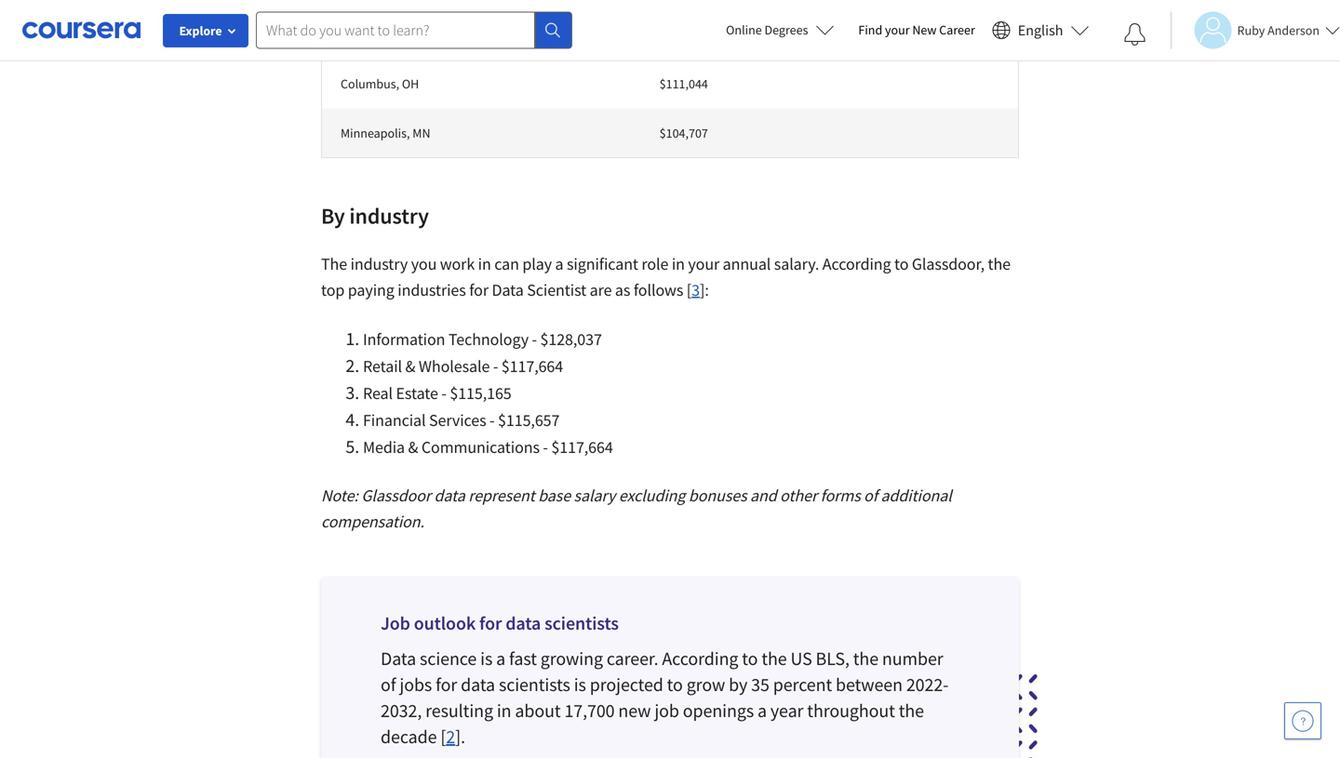 Task type: describe. For each thing, give the bounding box(es) containing it.
columbus, oh
[[341, 75, 419, 92]]

according inside "data science is a fast growing career. according to the us bls, the number of jobs for data scientists is projected to grow by 35 percent between 2022- 2032, resulting in about 17,700 new job openings a year throughout the decade ["
[[662, 647, 739, 671]]

[ inside "data science is a fast growing career. according to the us bls, the number of jobs for data scientists is projected to grow by 35 percent between 2022- 2032, resulting in about 17,700 new job openings a year throughout the decade ["
[[441, 726, 446, 749]]

the inside the industry you work in can play a significant role in your annual salary. according to glassdoor, the top paying industries for data scientist are as follows [
[[988, 254, 1011, 275]]

$115,657
[[498, 410, 560, 431]]

2032,
[[381, 699, 422, 723]]

bonuses
[[689, 485, 747, 506]]

- down $115,165
[[490, 410, 495, 431]]

us
[[791, 647, 812, 671]]

- down technology on the left top of page
[[493, 356, 498, 377]]

What do you want to learn? text field
[[256, 12, 535, 49]]

year
[[771, 699, 804, 723]]

represent
[[468, 485, 535, 506]]

the industry you work in can play a significant role in your annual salary. according to glassdoor, the top paying industries for data scientist are as follows [
[[321, 254, 1011, 301]]

0 horizontal spatial to
[[667, 673, 683, 697]]

minneapolis, mn
[[341, 124, 431, 141]]

between
[[836, 673, 903, 697]]

media
[[363, 437, 405, 458]]

by
[[729, 673, 748, 697]]

information
[[363, 329, 445, 350]]

fast
[[509, 647, 537, 671]]

for inside the industry you work in can play a significant role in your annual salary. according to glassdoor, the top paying industries for data scientist are as follows [
[[469, 280, 489, 301]]

about
[[515, 699, 561, 723]]

17,700
[[564, 699, 615, 723]]

paying
[[348, 280, 394, 301]]

data inside note: glassdoor data represent base salary excluding bonuses and other forms of additional compensation.
[[434, 485, 465, 506]]

job
[[655, 699, 679, 723]]

]:
[[700, 280, 709, 301]]

data inside the industry you work in can play a significant role in your annual salary. according to glassdoor, the top paying industries for data scientist are as follows [
[[492, 280, 524, 301]]

help center image
[[1292, 710, 1314, 733]]

to inside the industry you work in can play a significant role in your annual salary. according to glassdoor, the top paying industries for data scientist are as follows [
[[895, 254, 909, 275]]

online degrees button
[[711, 9, 849, 50]]

0 horizontal spatial in
[[478, 254, 491, 275]]

].
[[455, 726, 465, 749]]

the down 2022-
[[899, 699, 924, 723]]

- left $128,037
[[532, 329, 537, 350]]

the left us
[[762, 647, 787, 671]]

oh
[[402, 75, 419, 92]]

- down $115,657 at the left bottom of the page
[[543, 437, 548, 458]]

note: glassdoor data represent base salary excluding bonuses and other forms of additional compensation.
[[321, 485, 952, 532]]

annual
[[723, 254, 771, 275]]

additional
[[881, 485, 952, 506]]

louis,
[[358, 26, 390, 43]]

job
[[381, 612, 410, 635]]

$111,044
[[660, 75, 708, 92]]

ruby
[[1237, 22, 1265, 39]]

1 vertical spatial a
[[496, 647, 506, 671]]

$128,037
[[540, 329, 602, 350]]

role
[[642, 254, 669, 275]]

wholesale
[[419, 356, 490, 377]]

english
[[1018, 21, 1063, 40]]

scientists inside "data science is a fast growing career. according to the us bls, the number of jobs for data scientists is projected to grow by 35 percent between 2022- 2032, resulting in about 17,700 new job openings a year throughout the decade ["
[[499, 673, 570, 697]]

communications
[[422, 437, 540, 458]]

glassdoor,
[[912, 254, 985, 275]]

2022-
[[906, 673, 949, 697]]

industries
[[398, 280, 466, 301]]

1 vertical spatial data
[[506, 612, 541, 635]]

st.
[[341, 26, 355, 43]]

salary.
[[774, 254, 819, 275]]

2 horizontal spatial a
[[758, 699, 767, 723]]

projected
[[590, 673, 663, 697]]

online degrees
[[726, 21, 808, 38]]

information technology - $128,037 retail & wholesale - $117,664 real estate - $115,165 financial services - $115,657 media & communications - $117,664
[[363, 329, 613, 458]]

decade
[[381, 726, 437, 749]]

0 vertical spatial &
[[405, 356, 415, 377]]

degrees
[[765, 21, 808, 38]]

jobs
[[400, 673, 432, 697]]

and
[[750, 485, 777, 506]]

work
[[440, 254, 475, 275]]

growing
[[541, 647, 603, 671]]

outlook
[[414, 612, 476, 635]]

explore
[[179, 22, 222, 39]]

of inside note: glassdoor data represent base salary excluding bonuses and other forms of additional compensation.
[[864, 485, 878, 506]]

minneapolis,
[[341, 124, 410, 141]]

note:
[[321, 485, 358, 506]]

number
[[882, 647, 943, 671]]

for inside "data science is a fast growing career. according to the us bls, the number of jobs for data scientists is projected to grow by 35 percent between 2022- 2032, resulting in about 17,700 new job openings a year throughout the decade ["
[[436, 673, 457, 697]]

2 link
[[446, 726, 455, 749]]

retail
[[363, 356, 402, 377]]

1 vertical spatial &
[[408, 437, 418, 458]]

compensation.
[[321, 511, 424, 532]]

salary
[[574, 485, 616, 506]]

significant
[[567, 254, 638, 275]]

1 horizontal spatial is
[[574, 673, 586, 697]]

1 vertical spatial for
[[479, 612, 502, 635]]

0 vertical spatial scientists
[[545, 612, 619, 635]]

explore button
[[163, 14, 249, 47]]

1 vertical spatial $117,664
[[551, 437, 613, 458]]

by industry
[[321, 202, 429, 230]]



Task type: locate. For each thing, give the bounding box(es) containing it.
a left 'fast'
[[496, 647, 506, 671]]

0 vertical spatial a
[[555, 254, 564, 275]]

grow
[[687, 673, 725, 697]]

other
[[780, 485, 817, 506]]

1 horizontal spatial a
[[555, 254, 564, 275]]

to up job
[[667, 673, 683, 697]]

top
[[321, 280, 345, 301]]

data left represent
[[434, 485, 465, 506]]

scientists
[[545, 612, 619, 635], [499, 673, 570, 697]]

mo
[[393, 26, 411, 43]]

estate
[[396, 383, 438, 404]]

0 horizontal spatial is
[[480, 647, 493, 671]]

data
[[492, 280, 524, 301], [381, 647, 416, 671]]

1 vertical spatial data
[[381, 647, 416, 671]]

3 link
[[692, 280, 700, 301]]

to up 35
[[742, 647, 758, 671]]

0 vertical spatial [
[[687, 280, 692, 301]]

mn
[[413, 124, 431, 141]]

your up ]:
[[688, 254, 720, 275]]

according up grow
[[662, 647, 739, 671]]

0 vertical spatial is
[[480, 647, 493, 671]]

1 horizontal spatial [
[[687, 280, 692, 301]]

science
[[420, 647, 477, 671]]

the up the 'between'
[[853, 647, 879, 671]]

[ inside the industry you work in can play a significant role in your annual salary. according to glassdoor, the top paying industries for data scientist are as follows [
[[687, 280, 692, 301]]

$115,165
[[450, 383, 512, 404]]

bls,
[[816, 647, 850, 671]]

0 vertical spatial your
[[885, 21, 910, 38]]

data inside "data science is a fast growing career. according to the us bls, the number of jobs for data scientists is projected to grow by 35 percent between 2022- 2032, resulting in about 17,700 new job openings a year throughout the decade ["
[[381, 647, 416, 671]]

a right the play
[[555, 254, 564, 275]]

1 horizontal spatial according
[[823, 254, 891, 275]]

1 vertical spatial according
[[662, 647, 739, 671]]

3
[[692, 280, 700, 301]]

1 horizontal spatial to
[[742, 647, 758, 671]]

is left 'fast'
[[480, 647, 493, 671]]

forms
[[821, 485, 861, 506]]

find
[[859, 21, 883, 38]]

&
[[405, 356, 415, 377], [408, 437, 418, 458]]

2 vertical spatial to
[[667, 673, 683, 697]]

technology
[[449, 329, 529, 350]]

is down growing
[[574, 673, 586, 697]]

0 horizontal spatial according
[[662, 647, 739, 671]]

online
[[726, 21, 762, 38]]

base
[[538, 485, 571, 506]]

a left year
[[758, 699, 767, 723]]

new
[[913, 21, 937, 38]]

career
[[939, 21, 975, 38]]

1 vertical spatial of
[[381, 673, 396, 697]]

2 horizontal spatial to
[[895, 254, 909, 275]]

your right find
[[885, 21, 910, 38]]

you
[[411, 254, 437, 275]]

throughout
[[807, 699, 895, 723]]

industry right by
[[349, 202, 429, 230]]

data
[[434, 485, 465, 506], [506, 612, 541, 635], [461, 673, 495, 697]]

for
[[469, 280, 489, 301], [479, 612, 502, 635], [436, 673, 457, 697]]

0 horizontal spatial data
[[381, 647, 416, 671]]

[ left ].
[[441, 726, 446, 749]]

for down work
[[469, 280, 489, 301]]

2
[[446, 726, 455, 749]]

to left 'glassdoor,'
[[895, 254, 909, 275]]

coursera image
[[22, 15, 141, 45]]

for down science on the left of page
[[436, 673, 457, 697]]

2 vertical spatial for
[[436, 673, 457, 697]]

1 horizontal spatial data
[[492, 280, 524, 301]]

industry inside the industry you work in can play a significant role in your annual salary. according to glassdoor, the top paying industries for data scientist are as follows [
[[351, 254, 408, 275]]

0 vertical spatial industry
[[349, 202, 429, 230]]

of left "jobs"
[[381, 673, 396, 697]]

services
[[429, 410, 486, 431]]

are
[[590, 280, 612, 301]]

the right 'glassdoor,'
[[988, 254, 1011, 275]]

0 horizontal spatial [
[[441, 726, 446, 749]]

follows
[[634, 280, 683, 301]]

job outlook for data scientists
[[381, 612, 619, 635]]

according inside the industry you work in can play a significant role in your annual salary. according to glassdoor, the top paying industries for data scientist are as follows [
[[823, 254, 891, 275]]

a inside the industry you work in can play a significant role in your annual salary. according to glassdoor, the top paying industries for data scientist are as follows [
[[555, 254, 564, 275]]

industry for the
[[351, 254, 408, 275]]

according
[[823, 254, 891, 275], [662, 647, 739, 671]]

the
[[988, 254, 1011, 275], [762, 647, 787, 671], [853, 647, 879, 671], [899, 699, 924, 723]]

[
[[687, 280, 692, 301], [441, 726, 446, 749]]

in left can
[[478, 254, 491, 275]]

for right outlook
[[479, 612, 502, 635]]

in inside "data science is a fast growing career. according to the us bls, the number of jobs for data scientists is projected to grow by 35 percent between 2022- 2032, resulting in about 17,700 new job openings a year throughout the decade ["
[[497, 699, 511, 723]]

scientists up growing
[[545, 612, 619, 635]]

3 ]:
[[692, 280, 709, 301]]

a
[[555, 254, 564, 275], [496, 647, 506, 671], [758, 699, 767, 723]]

scientists up about
[[499, 673, 570, 697]]

industry for by
[[349, 202, 429, 230]]

0 horizontal spatial of
[[381, 673, 396, 697]]

columbus,
[[341, 75, 399, 92]]

2 vertical spatial data
[[461, 673, 495, 697]]

data up 'fast'
[[506, 612, 541, 635]]

of
[[864, 485, 878, 506], [381, 673, 396, 697]]

2 vertical spatial a
[[758, 699, 767, 723]]

find your new career link
[[849, 19, 985, 42]]

can
[[494, 254, 519, 275]]

data science is a fast growing career. according to the us bls, the number of jobs for data scientists is projected to grow by 35 percent between 2022- 2032, resulting in about 17,700 new job openings a year throughout the decade [
[[381, 647, 949, 749]]

data down can
[[492, 280, 524, 301]]

0 horizontal spatial a
[[496, 647, 506, 671]]

2 horizontal spatial in
[[672, 254, 685, 275]]

to
[[895, 254, 909, 275], [742, 647, 758, 671], [667, 673, 683, 697]]

ruby anderson button
[[1170, 12, 1340, 49]]

2 ].
[[446, 726, 469, 749]]

according right salary.
[[823, 254, 891, 275]]

percent
[[773, 673, 832, 697]]

1 vertical spatial scientists
[[499, 673, 570, 697]]

0 vertical spatial to
[[895, 254, 909, 275]]

-
[[532, 329, 537, 350], [493, 356, 498, 377], [442, 383, 447, 404], [490, 410, 495, 431], [543, 437, 548, 458]]

& down 'information' on the left of the page
[[405, 356, 415, 377]]

openings
[[683, 699, 754, 723]]

1 horizontal spatial your
[[885, 21, 910, 38]]

industry up 'paying'
[[351, 254, 408, 275]]

$104,707
[[660, 124, 708, 141]]

real
[[363, 383, 393, 404]]

is
[[480, 647, 493, 671], [574, 673, 586, 697]]

english button
[[985, 0, 1097, 61]]

data inside "data science is a fast growing career. according to the us bls, the number of jobs for data scientists is projected to grow by 35 percent between 2022- 2032, resulting in about 17,700 new job openings a year throughout the decade ["
[[461, 673, 495, 697]]

data up "jobs"
[[381, 647, 416, 671]]

your
[[885, 21, 910, 38], [688, 254, 720, 275]]

resulting
[[425, 699, 493, 723]]

ruby anderson
[[1237, 22, 1320, 39]]

0 horizontal spatial your
[[688, 254, 720, 275]]

$117,664 up salary
[[551, 437, 613, 458]]

in left about
[[497, 699, 511, 723]]

1 vertical spatial industry
[[351, 254, 408, 275]]

in
[[478, 254, 491, 275], [672, 254, 685, 275], [497, 699, 511, 723]]

1 horizontal spatial of
[[864, 485, 878, 506]]

scientist
[[527, 280, 587, 301]]

$117,664 down $128,037
[[502, 356, 563, 377]]

of right "forms"
[[864, 485, 878, 506]]

your inside 'link'
[[885, 21, 910, 38]]

by
[[321, 202, 345, 230]]

0 vertical spatial data
[[492, 280, 524, 301]]

new
[[618, 699, 651, 723]]

your inside the industry you work in can play a significant role in your annual salary. according to glassdoor, the top paying industries for data scientist are as follows [
[[688, 254, 720, 275]]

0 vertical spatial of
[[864, 485, 878, 506]]

play
[[523, 254, 552, 275]]

1 vertical spatial is
[[574, 673, 586, 697]]

35
[[751, 673, 770, 697]]

find your new career
[[859, 21, 975, 38]]

of inside "data science is a fast growing career. according to the us bls, the number of jobs for data scientists is projected to grow by 35 percent between 2022- 2032, resulting in about 17,700 new job openings a year throughout the decade ["
[[381, 673, 396, 697]]

0 vertical spatial data
[[434, 485, 465, 506]]

glassdoor
[[361, 485, 431, 506]]

in right role
[[672, 254, 685, 275]]

1 vertical spatial your
[[688, 254, 720, 275]]

1 vertical spatial to
[[742, 647, 758, 671]]

as
[[615, 280, 630, 301]]

- right estate
[[442, 383, 447, 404]]

1 vertical spatial [
[[441, 726, 446, 749]]

0 vertical spatial $117,664
[[502, 356, 563, 377]]

anderson
[[1268, 22, 1320, 39]]

1 horizontal spatial in
[[497, 699, 511, 723]]

& right the media
[[408, 437, 418, 458]]

st. louis, mo
[[341, 26, 411, 43]]

show notifications image
[[1124, 23, 1146, 46]]

0 vertical spatial for
[[469, 280, 489, 301]]

None search field
[[256, 12, 572, 49]]

excluding
[[619, 485, 685, 506]]

financial
[[363, 410, 426, 431]]

data up resulting
[[461, 673, 495, 697]]

0 vertical spatial according
[[823, 254, 891, 275]]

[ left ]:
[[687, 280, 692, 301]]



Task type: vqa. For each thing, say whether or not it's contained in the screenshot.
two
no



